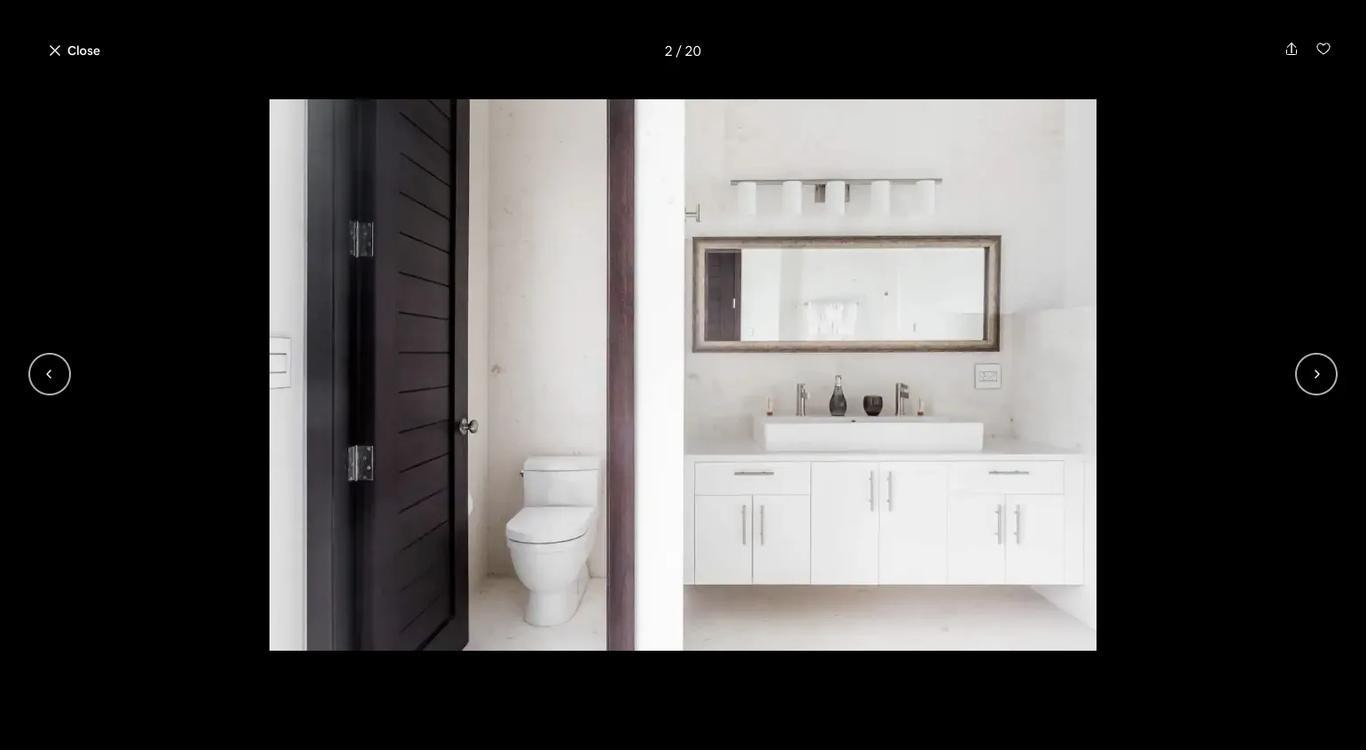 Task type: locate. For each thing, give the bounding box(es) containing it.
islands,
[[434, 129, 477, 145]]

0 horizontal spatial 1
[[251, 620, 257, 638]]

sardinia- beach front luxury villa image 2 image
[[690, 168, 932, 365]]

night
[[934, 618, 967, 636]]

listing image 2 image
[[355, 76, 680, 294], [355, 76, 680, 294], [85, 99, 1281, 651], [85, 99, 1281, 651]]

5.0
[[1077, 620, 1094, 635]]

$1,393 night
[[871, 612, 967, 638]]

1 horizontal spatial caicos
[[526, 129, 565, 145]]

1
[[251, 620, 257, 638], [330, 620, 336, 638]]

1 horizontal spatial 1
[[330, 620, 336, 638]]

villa
[[245, 589, 280, 614]]

start
[[572, 27, 602, 43]]

caicos right &
[[526, 129, 565, 145]]

· left bed
[[324, 620, 327, 638]]

beach
[[287, 90, 353, 120]]

turks
[[480, 129, 512, 145]]

dialog
[[0, 0, 1367, 750]]

sardinia- beach front luxury villa
[[187, 90, 542, 120]]

photos
[[1103, 518, 1144, 533]]

/
[[676, 41, 682, 59]]

2
[[665, 41, 673, 59]]

caicos down front
[[392, 129, 431, 145]]

listing image 1 image
[[355, 0, 1012, 69], [355, 0, 1012, 69]]

by sulmare
[[353, 589, 453, 614]]

· right reviews
[[291, 129, 295, 147]]

listing image 4 image
[[355, 301, 1012, 741], [355, 301, 1012, 741]]

Start your search search field
[[550, 14, 816, 57]]

· right 5.0
[[1097, 620, 1100, 635]]

learn more about the host, sulmare. image
[[716, 590, 766, 640], [716, 590, 766, 640]]

listing image 3 image
[[687, 76, 1012, 294], [687, 76, 1012, 294]]

sardinia- beach front luxury villa image 5 image
[[939, 372, 1180, 562]]

search
[[633, 27, 672, 43]]

providenciales,
[[302, 129, 389, 145]]

1 down villa
[[251, 620, 257, 638]]

share
[[1080, 129, 1113, 145]]

· left "1.5" on the left bottom of the page
[[368, 620, 372, 638]]

&
[[514, 129, 523, 145]]

caicos
[[392, 129, 431, 145], [526, 129, 565, 145]]

islands
[[568, 129, 608, 145]]

luxury
[[418, 90, 492, 120]]

0 horizontal spatial caicos
[[392, 129, 431, 145]]

entire villa hosted by sulmare 1 bedroom · 1 bed · 1.5 baths
[[187, 589, 453, 638]]

all
[[1088, 518, 1100, 533]]

your
[[604, 27, 631, 43]]

1 left bed
[[330, 620, 336, 638]]

·
[[291, 129, 295, 147], [1097, 620, 1100, 635], [324, 620, 327, 638], [368, 620, 372, 638]]

reviews
[[239, 129, 284, 145]]

start your search button
[[550, 14, 816, 57]]

2 caicos from the left
[[526, 129, 565, 145]]



Task type: describe. For each thing, give the bounding box(es) containing it.
start your search
[[572, 27, 672, 43]]

share button
[[1052, 122, 1120, 153]]

show all photos button
[[1018, 510, 1159, 541]]

providenciales, caicos islands, turks & caicos islands button
[[302, 126, 608, 147]]

20
[[685, 41, 702, 59]]

5.0 ·
[[1077, 620, 1100, 635]]

villa
[[496, 90, 542, 120]]

show
[[1053, 518, 1085, 533]]

· inside 8 reviews · providenciales, caicos islands, turks & caicos islands
[[291, 129, 295, 147]]

hosted
[[284, 589, 349, 614]]

8 reviews button
[[229, 128, 284, 145]]

sardinia- beach front luxury villa image 3 image
[[690, 372, 932, 562]]

1.5
[[375, 620, 392, 638]]

baths
[[395, 620, 432, 638]]

8
[[229, 129, 237, 145]]

front
[[358, 90, 413, 120]]

1 caicos from the left
[[392, 129, 431, 145]]

sardinia-
[[187, 90, 282, 120]]

bed
[[339, 620, 365, 638]]

$1,393
[[871, 612, 930, 638]]

show all photos
[[1053, 518, 1144, 533]]

8 reviews · providenciales, caicos islands, turks & caicos islands
[[229, 129, 608, 147]]

sardinia- beach front luxury villa image 4 image
[[939, 168, 1180, 365]]

sardinia- beach front luxury villa image 1 image
[[187, 168, 683, 562]]

1 1 from the left
[[251, 620, 257, 638]]

2 / 20
[[665, 41, 702, 59]]

entire
[[187, 589, 240, 614]]

bedroom
[[260, 620, 321, 638]]

2 1 from the left
[[330, 620, 336, 638]]



Task type: vqa. For each thing, say whether or not it's contained in the screenshot.
keyboard shortcuts button
no



